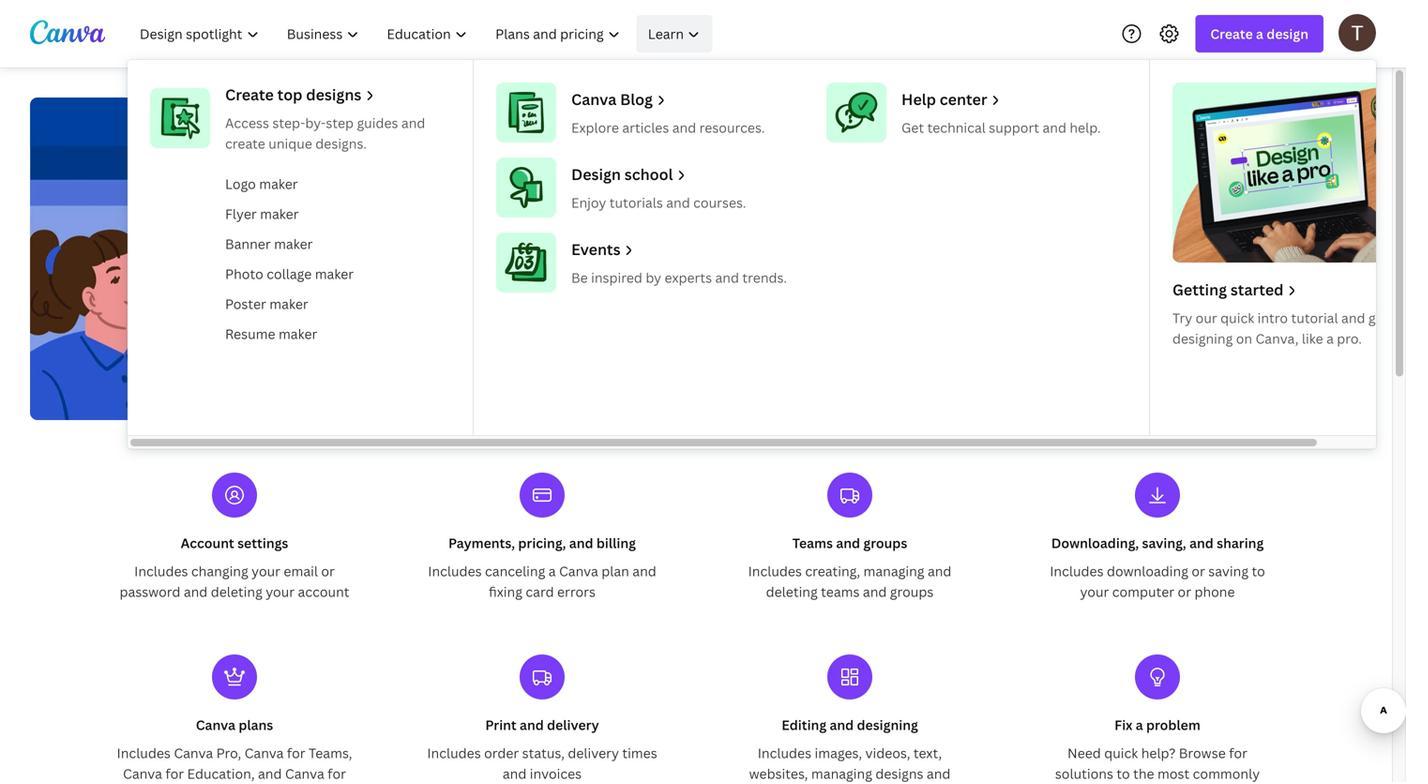 Task type: vqa. For each thing, say whether or not it's contained in the screenshot.


Task type: describe. For each thing, give the bounding box(es) containing it.
guides
[[357, 114, 398, 132]]

to inside the need quick help? browse for solutions to the most commonl
[[1117, 765, 1130, 783]]

enjoy tutorials and courses.
[[572, 194, 746, 212]]

on
[[1237, 330, 1253, 348]]

includes downloading or saving to your computer or phone
[[1050, 563, 1266, 601]]

step-
[[272, 114, 305, 132]]

how
[[501, 176, 601, 238]]

downloading, saving, and sharing
[[1052, 534, 1264, 552]]

banner maker
[[225, 235, 313, 253]]

includes for canceling
[[428, 563, 482, 580]]

enjoy
[[572, 194, 607, 212]]

can
[[611, 176, 691, 238]]

access
[[225, 114, 269, 132]]

includes images, videos, text, websites, managing designs an
[[749, 745, 951, 783]]

errors
[[557, 583, 596, 601]]

phone
[[1195, 583, 1235, 601]]

includes for creating,
[[748, 563, 802, 580]]

create
[[225, 135, 265, 152]]

includes canva pro, canva for teams, canva for education, and canva fo
[[117, 745, 352, 783]]

invoices
[[530, 765, 582, 783]]

maker for resume maker
[[279, 325, 318, 343]]

payments,
[[449, 534, 515, 552]]

to inside includes downloading or saving to your computer or phone
[[1252, 563, 1266, 580]]

account
[[298, 583, 350, 601]]

includes for images,
[[758, 745, 812, 762]]

card
[[526, 583, 554, 601]]

websites,
[[749, 765, 808, 783]]

designs.
[[316, 135, 367, 152]]

quick inside the need quick help? browse for solutions to the most commonl
[[1105, 745, 1139, 762]]

or up phone
[[1192, 563, 1206, 580]]

status,
[[522, 745, 565, 762]]

billing
[[597, 534, 636, 552]]

flyer maker
[[225, 205, 299, 223]]

your down settings
[[252, 563, 281, 580]]

account settings
[[181, 534, 288, 552]]

payments, pricing, and billing
[[449, 534, 636, 552]]

learn menu
[[128, 60, 1407, 450]]

managing inside includes images, videos, text, websites, managing designs an
[[812, 765, 873, 783]]

tutorial
[[1292, 309, 1339, 327]]

0 horizontal spatial for
[[165, 765, 184, 783]]

a inside try our quick intro tutorial and get designing on canva, like a pro.
[[1327, 330, 1334, 348]]

resume maker link
[[218, 319, 458, 349]]

includes creating, managing and deleting teams and groups
[[748, 563, 952, 601]]

password
[[120, 583, 181, 601]]

0 horizontal spatial designing
[[857, 716, 919, 734]]

pricing,
[[518, 534, 566, 552]]

delivery inside includes order status, delivery times and invoices
[[568, 745, 619, 762]]

your inside includes downloading or saving to your computer or phone
[[1081, 583, 1110, 601]]

0 vertical spatial delivery
[[547, 716, 599, 734]]

and inside access step-by-step guides and create unique designs.
[[402, 114, 425, 132]]

a inside create a design dropdown button
[[1257, 25, 1264, 43]]

like
[[1302, 330, 1324, 348]]

and inside includes canva pro, canva for teams, canva for education, and canva fo
[[258, 765, 282, 783]]

create for create a design
[[1211, 25, 1253, 43]]

quick inside try our quick intro tutorial and get designing on canva, like a pro.
[[1221, 309, 1255, 327]]

managing inside includes creating, managing and deleting teams and groups
[[864, 563, 925, 580]]

logo maker link
[[218, 169, 458, 199]]

try our quick intro tutorial and get designing on canva, like a pro.
[[1173, 309, 1389, 348]]

canva down the 'plans'
[[245, 745, 284, 762]]

sharing
[[1217, 534, 1264, 552]]

canva blog
[[572, 89, 653, 109]]

teams and groups
[[793, 534, 908, 552]]

experts
[[665, 269, 712, 287]]

saving
[[1209, 563, 1249, 580]]

plan
[[602, 563, 630, 580]]

canva plans
[[196, 716, 273, 734]]

flyer
[[225, 205, 257, 223]]

canceling
[[485, 563, 546, 580]]

for for browse
[[1230, 745, 1248, 762]]

we
[[700, 176, 763, 238]]

settings
[[238, 534, 288, 552]]

events
[[572, 239, 621, 259]]

teams,
[[309, 745, 352, 762]]

flyer maker link
[[218, 199, 458, 229]]

top
[[277, 84, 303, 105]]

learn button
[[637, 15, 713, 53]]

education,
[[187, 765, 255, 783]]

deleting inside includes changing your email or password and deleting your account
[[211, 583, 263, 601]]

account
[[181, 534, 234, 552]]

logo maker
[[225, 175, 298, 193]]

resources.
[[700, 119, 765, 137]]

0 horizontal spatial help?
[[772, 176, 891, 238]]

by-
[[305, 114, 326, 132]]

print
[[486, 716, 517, 734]]

unique
[[269, 135, 312, 152]]

includes for canva
[[117, 745, 171, 762]]

solutions
[[1056, 765, 1114, 783]]

and inside includes order status, delivery times and invoices
[[503, 765, 527, 783]]

try
[[1173, 309, 1193, 327]]

create top designs
[[225, 84, 362, 105]]

getting started
[[1173, 280, 1284, 300]]

teams
[[821, 583, 860, 601]]

inspired
[[591, 269, 643, 287]]

create a design button
[[1196, 15, 1324, 53]]

blog
[[620, 89, 653, 109]]

order
[[484, 745, 519, 762]]

most
[[1158, 765, 1190, 783]]

poster
[[225, 295, 266, 313]]

trends.
[[743, 269, 787, 287]]

and inside includes canceling a canva plan and fixing card errors
[[633, 563, 657, 580]]

started
[[1231, 280, 1284, 300]]

technical
[[928, 119, 986, 137]]



Task type: locate. For each thing, give the bounding box(es) containing it.
quick up on
[[1221, 309, 1255, 327]]

changing
[[191, 563, 248, 580]]

1 horizontal spatial for
[[287, 745, 306, 762]]

includes inside includes downloading or saving to your computer or phone
[[1050, 563, 1104, 580]]

canva inside 'learn' menu
[[572, 89, 617, 109]]

1 vertical spatial create
[[225, 84, 274, 105]]

includes for changing
[[134, 563, 188, 580]]

designs down videos,
[[876, 765, 924, 783]]

maker inside logo maker link
[[259, 175, 298, 193]]

canva down teams,
[[285, 765, 324, 783]]

terry turtle image
[[1339, 14, 1377, 51]]

1 horizontal spatial deleting
[[766, 583, 818, 601]]

0 vertical spatial to
[[1252, 563, 1266, 580]]

0 horizontal spatial create
[[225, 84, 274, 105]]

1 vertical spatial delivery
[[568, 745, 619, 762]]

maker inside banner maker link
[[274, 235, 313, 253]]

groups inside includes creating, managing and deleting teams and groups
[[890, 583, 934, 601]]

1 vertical spatial quick
[[1105, 745, 1139, 762]]

for left education,
[[165, 765, 184, 783]]

1 horizontal spatial quick
[[1221, 309, 1255, 327]]

0 vertical spatial designing
[[1173, 330, 1233, 348]]

1 horizontal spatial designing
[[1173, 330, 1233, 348]]

school
[[625, 164, 673, 184]]

create a design
[[1211, 25, 1309, 43]]

designing down our
[[1173, 330, 1233, 348]]

maker for poster maker
[[270, 295, 308, 313]]

deleting down creating,
[[766, 583, 818, 601]]

deleting down changing
[[211, 583, 263, 601]]

a right fix at bottom
[[1136, 716, 1144, 734]]

includes down 'downloading,'
[[1050, 563, 1104, 580]]

create for create top designs
[[225, 84, 274, 105]]

canva up errors
[[559, 563, 599, 580]]

includes inside includes order status, delivery times and invoices
[[427, 745, 481, 762]]

includes down payments,
[[428, 563, 482, 580]]

designs inside 'learn' menu
[[306, 84, 362, 105]]

by
[[646, 269, 662, 287]]

explore
[[572, 119, 619, 137]]

quick down fix at bottom
[[1105, 745, 1139, 762]]

resume maker
[[225, 325, 318, 343]]

1 vertical spatial designing
[[857, 716, 919, 734]]

banner
[[225, 235, 271, 253]]

images,
[[815, 745, 862, 762]]

design
[[572, 164, 621, 184]]

pro,
[[216, 745, 241, 762]]

or inside includes changing your email or password and deleting your account
[[321, 563, 335, 580]]

1 horizontal spatial to
[[1252, 563, 1266, 580]]

for for canva
[[287, 745, 306, 762]]

includes for order
[[427, 745, 481, 762]]

and inside try our quick intro tutorial and get designing on canva, like a pro.
[[1342, 309, 1366, 327]]

maker down the poster maker
[[279, 325, 318, 343]]

times
[[622, 745, 658, 762]]

for right browse
[[1230, 745, 1248, 762]]

and inside includes changing your email or password and deleting your account
[[184, 583, 208, 601]]

downloading,
[[1052, 534, 1139, 552]]

editing
[[782, 716, 827, 734]]

be
[[572, 269, 588, 287]]

create up access
[[225, 84, 274, 105]]

plans
[[239, 716, 273, 734]]

problem
[[1147, 716, 1201, 734]]

email
[[284, 563, 318, 580]]

includes inside includes images, videos, text, websites, managing designs an
[[758, 745, 812, 762]]

maker for flyer maker
[[260, 205, 299, 223]]

1 vertical spatial to
[[1117, 765, 1130, 783]]

includes inside includes changing your email or password and deleting your account
[[134, 563, 188, 580]]

maker down collage
[[270, 295, 308, 313]]

includes changing your email or password and deleting your account
[[120, 563, 350, 601]]

0 horizontal spatial designs
[[306, 84, 362, 105]]

managing down teams and groups
[[864, 563, 925, 580]]

browse
[[1179, 745, 1226, 762]]

getting
[[1173, 280, 1227, 300]]

logo
[[225, 175, 256, 193]]

print and delivery
[[486, 716, 599, 734]]

maker up banner maker
[[260, 205, 299, 223]]

photo collage maker link
[[218, 259, 458, 289]]

0 horizontal spatial quick
[[1105, 745, 1139, 762]]

photo collage maker
[[225, 265, 354, 283]]

articles
[[622, 119, 669, 137]]

0 horizontal spatial deleting
[[211, 583, 263, 601]]

or up account
[[321, 563, 335, 580]]

includes inside includes canceling a canva plan and fixing card errors
[[428, 563, 482, 580]]

how can we help?
[[501, 176, 891, 238]]

photo
[[225, 265, 263, 283]]

to right saving
[[1252, 563, 1266, 580]]

intro
[[1258, 309, 1289, 327]]

deleting inside includes creating, managing and deleting teams and groups
[[766, 583, 818, 601]]

saving,
[[1143, 534, 1187, 552]]

maker up 'photo collage maker'
[[274, 235, 313, 253]]

design
[[1267, 25, 1309, 43]]

1 deleting from the left
[[211, 583, 263, 601]]

create inside 'learn' menu
[[225, 84, 274, 105]]

1 horizontal spatial designs
[[876, 765, 924, 783]]

designing inside try our quick intro tutorial and get designing on canva, like a pro.
[[1173, 330, 1233, 348]]

groups
[[864, 534, 908, 552], [890, 583, 934, 601]]

a left design
[[1257, 25, 1264, 43]]

top level navigation element
[[128, 15, 1407, 450]]

need
[[1068, 745, 1101, 762]]

help? inside the need quick help? browse for solutions to the most commonl
[[1142, 745, 1176, 762]]

designs inside includes images, videos, text, websites, managing designs an
[[876, 765, 924, 783]]

delivery up status,
[[547, 716, 599, 734]]

0 vertical spatial managing
[[864, 563, 925, 580]]

designs up step
[[306, 84, 362, 105]]

includes for downloading
[[1050, 563, 1104, 580]]

includes up websites,
[[758, 745, 812, 762]]

or
[[321, 563, 335, 580], [1192, 563, 1206, 580], [1178, 583, 1192, 601]]

maker inside 'flyer maker' "link"
[[260, 205, 299, 223]]

help
[[902, 89, 937, 109]]

maker for banner maker
[[274, 235, 313, 253]]

help.
[[1070, 119, 1101, 137]]

includes up password
[[134, 563, 188, 580]]

0 horizontal spatial to
[[1117, 765, 1130, 783]]

groups up includes creating, managing and deleting teams and groups on the bottom
[[864, 534, 908, 552]]

maker up flyer maker
[[259, 175, 298, 193]]

explore articles and resources.
[[572, 119, 765, 137]]

managing
[[864, 563, 925, 580], [812, 765, 873, 783]]

your down 'downloading,'
[[1081, 583, 1110, 601]]

create left design
[[1211, 25, 1253, 43]]

delivery up invoices
[[568, 745, 619, 762]]

step
[[326, 114, 354, 132]]

canva up education,
[[174, 745, 213, 762]]

1 horizontal spatial create
[[1211, 25, 1253, 43]]

canva left education,
[[123, 765, 162, 783]]

Try "remove background" or "brand kit" search field
[[452, 268, 966, 304]]

includes canceling a canva plan and fixing card errors
[[428, 563, 657, 601]]

includes inside includes canva pro, canva for teams, canva for education, and canva fo
[[117, 745, 171, 762]]

includes left the 'order'
[[427, 745, 481, 762]]

1 vertical spatial designs
[[876, 765, 924, 783]]

for left teams,
[[287, 745, 306, 762]]

collage
[[267, 265, 312, 283]]

1 vertical spatial groups
[[890, 583, 934, 601]]

a up card
[[549, 563, 556, 580]]

maker inside resume maker "link"
[[279, 325, 318, 343]]

your
[[252, 563, 281, 580], [266, 583, 295, 601], [1081, 583, 1110, 601]]

includes down the teams
[[748, 563, 802, 580]]

poster maker link
[[218, 289, 458, 319]]

support
[[989, 119, 1040, 137]]

0 vertical spatial designs
[[306, 84, 362, 105]]

tutorials
[[610, 194, 663, 212]]

help center
[[902, 89, 988, 109]]

maker
[[259, 175, 298, 193], [260, 205, 299, 223], [274, 235, 313, 253], [315, 265, 354, 283], [270, 295, 308, 313], [279, 325, 318, 343]]

1 horizontal spatial help?
[[1142, 745, 1176, 762]]

maker for logo maker
[[259, 175, 298, 193]]

2 horizontal spatial for
[[1230, 745, 1248, 762]]

a right like
[[1327, 330, 1334, 348]]

to
[[1252, 563, 1266, 580], [1117, 765, 1130, 783]]

teams
[[793, 534, 833, 552]]

text,
[[914, 745, 942, 762]]

create
[[1211, 25, 1253, 43], [225, 84, 274, 105]]

to left the the
[[1117, 765, 1130, 783]]

for inside the need quick help? browse for solutions to the most commonl
[[1230, 745, 1248, 762]]

maker down banner maker link
[[315, 265, 354, 283]]

canva up explore
[[572, 89, 617, 109]]

0 vertical spatial groups
[[864, 534, 908, 552]]

learn
[[648, 25, 684, 43]]

managing down images,
[[812, 765, 873, 783]]

groups right teams
[[890, 583, 934, 601]]

editing and designing
[[782, 716, 919, 734]]

create inside dropdown button
[[1211, 25, 1253, 43]]

or left phone
[[1178, 583, 1192, 601]]

a inside includes canceling a canva plan and fixing card errors
[[549, 563, 556, 580]]

fix a problem
[[1115, 716, 1201, 734]]

maker inside photo collage maker link
[[315, 265, 354, 283]]

2 deleting from the left
[[766, 583, 818, 601]]

quick
[[1221, 309, 1255, 327], [1105, 745, 1139, 762]]

0 vertical spatial quick
[[1221, 309, 1255, 327]]

maker inside the poster maker link
[[270, 295, 308, 313]]

designing up videos,
[[857, 716, 919, 734]]

canva up pro,
[[196, 716, 236, 734]]

our
[[1196, 309, 1218, 327]]

includes left pro,
[[117, 745, 171, 762]]

canva inside includes canceling a canva plan and fixing card errors
[[559, 563, 599, 580]]

1 vertical spatial managing
[[812, 765, 873, 783]]

need quick help? browse for solutions to the most commonl
[[1056, 745, 1260, 783]]

1 vertical spatial help?
[[1142, 745, 1176, 762]]

pro.
[[1338, 330, 1363, 348]]

your down email
[[266, 583, 295, 601]]

design school
[[572, 164, 673, 184]]

0 vertical spatial create
[[1211, 25, 1253, 43]]

0 vertical spatial help?
[[772, 176, 891, 238]]

fixing
[[489, 583, 523, 601]]

includes inside includes creating, managing and deleting teams and groups
[[748, 563, 802, 580]]



